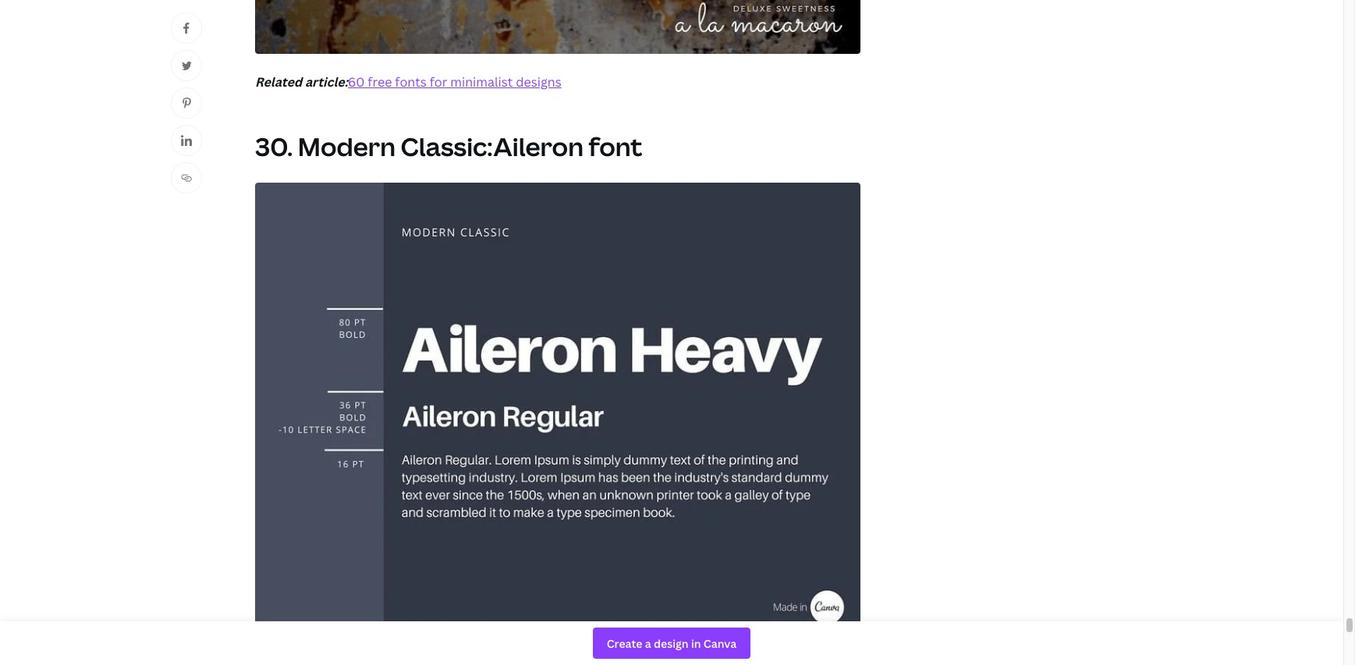 Task type: locate. For each thing, give the bounding box(es) containing it.
60 free fonts for minimalist designs link
[[348, 74, 562, 91]]

classic:aileron
[[401, 129, 584, 163]]

60
[[348, 74, 365, 91]]

modern
[[298, 129, 396, 163]]

30.
[[255, 129, 293, 163]]

related article: 60 free fonts for minimalist designs
[[255, 74, 562, 91]]

article:
[[305, 74, 348, 91]]



Task type: describe. For each thing, give the bounding box(es) containing it.
designs
[[516, 74, 562, 91]]

minimalist
[[451, 74, 513, 91]]

fonts
[[395, 74, 427, 91]]

for
[[430, 74, 448, 91]]

font
[[589, 129, 643, 163]]

related
[[255, 74, 302, 91]]

30. modern classic:aileron font
[[255, 129, 643, 163]]

free
[[368, 74, 392, 91]]



Task type: vqa. For each thing, say whether or not it's contained in the screenshot.
30.
yes



